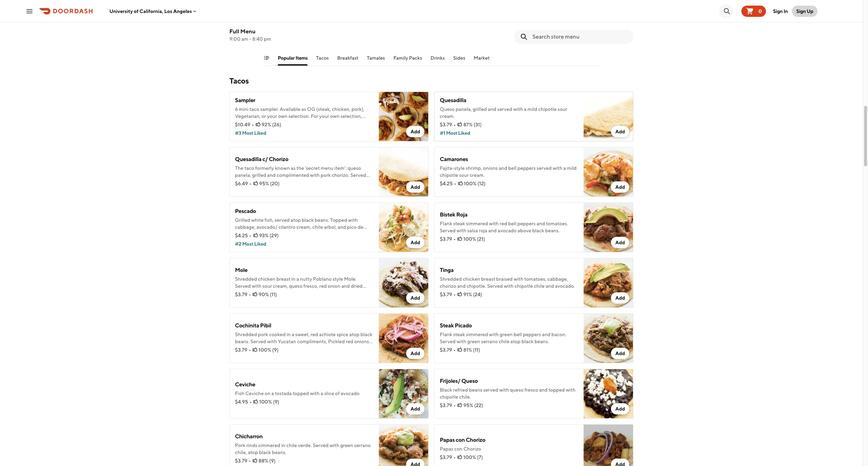 Task type: vqa. For each thing, say whether or not it's contained in the screenshot.
(gochujang)
no



Task type: describe. For each thing, give the bounding box(es) containing it.
peppers inside camarones fajita-style shrimp, onions and bell peppers served with a mild chipotle sour cream.
[[518, 165, 536, 171]]

view menu
[[425, 452, 454, 458]]

selection,
[[341, 113, 362, 119]]

(22)
[[475, 403, 484, 408]]

chicharron image
[[379, 424, 429, 466]]

queso inside mole shredded chicken breast in a nutty poblano style mole. served with sour cream, queso fresco, red onion and dried chile.
[[289, 283, 303, 289]]

Item Search search field
[[533, 33, 628, 41]]

1 vertical spatial 100% (9)
[[259, 347, 279, 353]]

minimum
[[268, 120, 289, 126]]

queso for frijoles/
[[462, 378, 478, 384]]

beans. inside pescado grilled white fish, served atop black beans. topped with cabbage, avocado/ cilantro cream, chile arbol, and pico de gallo.
[[315, 217, 330, 223]]

as inside the sampler 6 mini taco sampler. available as og (steak, chicken, pork), vegetarian, or your own selection.  for your own selection, please choose minimum and maximum of 6 items.
[[302, 106, 306, 112]]

2 vertical spatial grilled
[[252, 172, 266, 178]]

atop inside chicharron pork rinds simmered in chile verde. served with green serrano chile, atop black beans.
[[248, 450, 258, 455]]

0 vertical spatial 100% (9)
[[259, 40, 279, 45]]

quesadilla for the left quesadilla c/ chorizo image
[[235, 156, 262, 163]]

sign up link
[[793, 5, 818, 17]]

beans. inside chicharron pork rinds simmered in chile verde. served with green serrano chile, atop black beans.
[[272, 450, 287, 455]]

and inside camarones fajita-style shrimp, onions and bell peppers served with a mild chipotle sour cream.
[[499, 165, 508, 171]]

and inside mole shredded chicken breast in a nutty poblano style mole. served with sour cream, queso fresco, red onion and dried chile.
[[342, 283, 350, 289]]

add for steak
[[616, 351, 626, 356]]

sides
[[454, 55, 466, 61]]

0 vertical spatial ceviche
[[235, 381, 256, 388]]

black inside bistek roja flank steak simmered with red bell peppers and tomatoes. served with salsa roja and avocado above black beans.
[[533, 228, 545, 233]]

with inside mole shredded chicken breast in a nutty poblano style mole. served with sour cream, queso fresco, red onion and dried chile.
[[252, 283, 262, 289]]

show menu categories image
[[264, 55, 270, 61]]

87% (31)
[[464, 122, 482, 127]]

81%
[[464, 347, 473, 353]]

$3.79 for the 'quesadilla' image
[[440, 122, 453, 127]]

angeles
[[173, 8, 192, 14]]

known for the left quesadilla c/ chorizo image
[[275, 165, 290, 171]]

1 vertical spatial con
[[455, 446, 463, 452]]

vegetarian,
[[235, 113, 261, 119]]

fresco
[[525, 387, 539, 393]]

spice for first the "cochinita pibil" image from the top
[[337, 24, 349, 30]]

2 horizontal spatial green
[[500, 332, 513, 337]]

1 achiote from the top
[[319, 24, 336, 30]]

drinks button
[[431, 54, 445, 66]]

in inside mole shredded chicken breast in a nutty poblano style mole. served with sour cream, queso fresco, red onion and dried chile.
[[292, 276, 296, 282]]

defaults for first the "cochinita pibil" image from the top
[[291, 38, 309, 44]]

chile inside "tinga shredded chicken breast braised with tomatoes, cabbage, chorizo and chipotle.  served with chipotle chile and avocado."
[[534, 283, 545, 289]]

fajita-
[[440, 165, 455, 171]]

popular items
[[278, 55, 308, 61]]

chipotle inside camarones fajita-style shrimp, onions and bell peppers served with a mild chipotle sour cream.
[[440, 172, 459, 178]]

full menu 9:00 am - 8:40 pm
[[230, 28, 271, 42]]

with inside chicharron pork rinds simmered in chile verde. served with green serrano chile, atop black beans.
[[330, 443, 340, 448]]

items.
[[331, 120, 345, 126]]

#1
[[440, 130, 446, 136]]

papas con chorizo papas con chorizo
[[440, 437, 486, 452]]

add for camarones
[[616, 184, 626, 190]]

cochinita pibil shredded pork cooked in a sweet, red achiote spice atop black beans. served with yucatan compliments, pickled red onions and habanero chile. taco defaults at a 3 on scale of 1-10. for first the "cochinita pibil" image from the top
[[235, 15, 373, 44]]

• for the 'quesadilla' image
[[454, 122, 456, 127]]

c/ for the left quesadilla c/ chorizo image
[[263, 156, 268, 163]]

1 at from the top
[[310, 38, 315, 44]]

bell for bistek roja
[[509, 221, 517, 226]]

shredded inside "tinga shredded chicken breast braised with tomatoes, cabbage, chorizo and chipotle.  served with chipotle chile and avocado."
[[440, 276, 462, 282]]

92% (26)
[[262, 122, 281, 127]]

beans. inside bistek roja flank steak simmered with red bell peppers and tomatoes. served with salsa roja and avocado above black beans.
[[546, 228, 560, 233]]

bell for steak picado
[[514, 332, 522, 337]]

$3.79 for first the "cochinita pibil" image from the top
[[235, 40, 248, 45]]

1 vertical spatial green
[[468, 339, 481, 344]]

simmered inside chicharron pork rinds simmered in chile verde. served with green serrano chile, atop black beans.
[[259, 443, 281, 448]]

university of california, los angeles button
[[110, 8, 198, 14]]

c/ for rightmost quesadilla c/ chorizo image
[[468, 15, 473, 21]]

$4.95
[[235, 399, 248, 405]]

chicken for mole
[[258, 276, 276, 282]]

2 pickled from the top
[[328, 339, 345, 344]]

100% (7)
[[464, 455, 483, 460]]

2 vertical spatial 100% (9)
[[260, 399, 280, 405]]

2 achiote from the top
[[319, 332, 336, 337]]

camarones fajita-style shrimp, onions and bell peppers served with a mild chipotle sour cream.
[[440, 156, 577, 178]]

0 vertical spatial item':
[[540, 24, 552, 30]]

100% (12)
[[464, 181, 486, 186]]

the for the left quesadilla c/ chorizo image
[[297, 165, 304, 171]]

style inside camarones fajita-style shrimp, onions and bell peppers served with a mild chipotle sour cream.
[[455, 165, 465, 171]]

1 horizontal spatial complimented
[[482, 31, 514, 37]]

add button for frijoles/
[[612, 403, 630, 415]]

pibil for first the "cochinita pibil" image from the top
[[260, 15, 272, 21]]

ceviche image
[[379, 369, 429, 419]]

93% (29)
[[259, 233, 279, 238]]

sign in link
[[770, 4, 793, 18]]

verde.
[[298, 443, 312, 448]]

liked for pescado
[[254, 241, 267, 247]]

$3.79 • for 'bistek roja' image
[[440, 236, 456, 242]]

pork
[[235, 443, 246, 448]]

90%
[[259, 292, 269, 297]]

chile inside steak picado flank steak simmered with green bell peppers and bacon. served with green serrano chile atop black beans.
[[499, 339, 510, 344]]

scale for first the "cochinita pibil" image from the top
[[330, 38, 341, 44]]

shrimp,
[[466, 165, 483, 171]]

refried
[[454, 387, 468, 393]]

2 at from the top
[[310, 346, 315, 351]]

am
[[242, 36, 249, 42]]

• for mole image
[[249, 292, 251, 297]]

sign in
[[774, 8, 789, 14]]

quesadilla c/ chorizo the taco formerly known as the 'secret menu item': queso panela, grilled and complimented with pork chorizo. served with a mild chipotle sour cream. for rightmost quesadilla c/ chorizo image
[[440, 15, 572, 44]]

chicken,
[[332, 106, 351, 112]]

$3.79 • for 1st the "cochinita pibil" image from the bottom
[[235, 347, 251, 353]]

served inside quesadilla queso panela, grilled and served with a mild chipotle sour cream.
[[498, 106, 513, 112]]

sign for sign in
[[774, 8, 784, 14]]

quesadilla c/ chorizo the taco formerly known as the 'secret menu item': queso panela, grilled and complimented with pork chorizo. served with a mild chipotle sour cream. for the left quesadilla c/ chorizo image
[[235, 156, 366, 185]]

add for cochinita
[[411, 351, 421, 356]]

2 10. from the top
[[352, 346, 358, 351]]

$10.49
[[235, 122, 251, 127]]

pescado image
[[379, 203, 429, 252]]

of inside ceviche fish ceviche on a tostada topped with a slice of avocado
[[335, 391, 340, 396]]

95% for black
[[464, 403, 474, 408]]

fresco,
[[304, 283, 319, 289]]

simmered for picado
[[466, 332, 489, 337]]

0 horizontal spatial item':
[[335, 165, 347, 171]]

family packs button
[[394, 54, 423, 66]]

bell inside camarones fajita-style shrimp, onions and bell peppers served with a mild chipotle sour cream.
[[509, 165, 517, 171]]

chorizo for rightmost quesadilla c/ chorizo image
[[474, 15, 494, 21]]

1 compliments, from the top
[[297, 31, 327, 37]]

• for papas con chorizo 'image'
[[454, 455, 456, 460]]

tacos button
[[316, 54, 329, 66]]

mole
[[235, 267, 248, 274]]

chicharron
[[235, 433, 263, 440]]

simmered for roja
[[466, 221, 489, 226]]

panela, inside quesadilla queso panela, grilled and served with a mild chipotle sour cream.
[[456, 106, 472, 112]]

0 horizontal spatial complimented
[[277, 172, 309, 178]]

liked for quesadilla
[[459, 130, 471, 136]]

sides button
[[454, 54, 466, 66]]

#3
[[235, 130, 242, 136]]

avocado.
[[556, 283, 576, 289]]

view
[[425, 452, 438, 458]]

peppers for steak picado
[[523, 332, 542, 337]]

• for the left quesadilla c/ chorizo image
[[250, 181, 252, 186]]

nutty
[[300, 276, 312, 282]]

onions inside camarones fajita-style shrimp, onions and bell peppers served with a mild chipotle sour cream.
[[484, 165, 498, 171]]

1 cochinita pibil image from the top
[[379, 6, 429, 56]]

arbol,
[[324, 224, 337, 230]]

mild inside quesadilla queso panela, grilled and served with a mild chipotle sour cream.
[[528, 106, 538, 112]]

pescado grilled white fish, served atop black beans. topped with cabbage, avocado/ cilantro cream, chile arbol, and pico de gallo.
[[235, 208, 364, 237]]

0 horizontal spatial chorizo.
[[332, 172, 350, 178]]

topped inside ceviche fish ceviche on a tostada topped with a slice of avocado
[[293, 391, 309, 396]]

91%
[[464, 292, 473, 297]]

$3.79 • for 'tinga' image
[[440, 292, 456, 297]]

0 horizontal spatial quesadilla c/ chorizo image
[[379, 147, 429, 197]]

• for pescado image
[[250, 233, 252, 238]]

and inside steak picado flank steak simmered with green bell peppers and bacon. served with green serrano chile atop black beans.
[[543, 332, 551, 337]]

with inside ceviche fish ceviche on a tostada topped with a slice of avocado
[[310, 391, 320, 396]]

university
[[110, 8, 133, 14]]

topped
[[330, 217, 347, 223]]

queso for quesadilla
[[440, 106, 455, 112]]

breakfast button
[[338, 54, 359, 66]]

defaults for 1st the "cochinita pibil" image from the bottom
[[291, 346, 309, 351]]

0
[[759, 8, 763, 14]]

add button for tinga
[[612, 292, 630, 304]]

1 horizontal spatial quesadilla c/ chorizo image
[[584, 6, 634, 56]]

up
[[808, 8, 814, 14]]

bacon.
[[552, 332, 567, 337]]

2 papas from the top
[[440, 446, 454, 452]]

or
[[262, 113, 266, 119]]

popular
[[278, 55, 295, 61]]

as for rightmost quesadilla c/ chorizo image
[[496, 24, 501, 30]]

1 horizontal spatial chorizo.
[[537, 31, 555, 37]]

on inside ceviche fish ceviche on a tostada topped with a slice of avocado
[[265, 391, 271, 396]]

served inside "frijoles/ queso black refried beans served with queso fresco and topped with chipotle chile."
[[484, 387, 499, 393]]

#1 most liked
[[440, 130, 471, 136]]

0 horizontal spatial tacos
[[230, 76, 249, 85]]

pescado
[[235, 208, 256, 215]]

california,
[[140, 8, 163, 14]]

pm
[[264, 36, 271, 42]]

market button
[[474, 54, 490, 66]]

mole.
[[344, 276, 357, 282]]

$6.49 •
[[235, 181, 252, 186]]

81% (11)
[[464, 347, 481, 353]]

quesadilla queso panela, grilled and served with a mild chipotle sour cream.
[[440, 97, 568, 119]]

$10.49 •
[[235, 122, 254, 127]]

95% (20)
[[259, 181, 280, 186]]

sampler
[[235, 97, 256, 104]]

chorizo for the left quesadilla c/ chorizo image
[[269, 156, 289, 163]]

$3.79 for 'tinga' image
[[440, 292, 453, 297]]

pibil for 1st the "cochinita pibil" image from the bottom
[[260, 322, 272, 329]]

grilled inside quesadilla queso panela, grilled and served with a mild chipotle sour cream.
[[473, 106, 487, 112]]

above
[[518, 228, 532, 233]]

add for mole
[[411, 295, 421, 301]]

3 for 1st the "cochinita pibil" image from the bottom
[[319, 346, 322, 351]]

$3.79 for steak picado image
[[440, 347, 453, 353]]

add for tinga
[[616, 295, 626, 301]]

breakfast
[[338, 55, 359, 61]]

95% for chorizo
[[259, 181, 269, 186]]

88% (9)
[[259, 458, 276, 464]]

selection.
[[289, 113, 310, 119]]

2 your from the left
[[320, 113, 329, 119]]

tamales
[[367, 55, 385, 61]]

100% for "camarones" "image"
[[464, 181, 477, 186]]

$3.79 for chicharron image
[[235, 458, 248, 464]]

mini
[[239, 106, 249, 112]]

picado
[[455, 322, 472, 329]]

atop inside pescado grilled white fish, served atop black beans. topped with cabbage, avocado/ cilantro cream, chile arbol, and pico de gallo.
[[291, 217, 301, 223]]

add for ceviche
[[411, 406, 421, 412]]

92%
[[262, 122, 271, 127]]

a inside mole shredded chicken breast in a nutty poblano style mole. served with sour cream, queso fresco, red onion and dried chile.
[[297, 276, 299, 282]]

shredded inside mole shredded chicken breast in a nutty poblano style mole. served with sour cream, queso fresco, red onion and dried chile.
[[235, 276, 257, 282]]

1 vertical spatial 6
[[327, 120, 330, 126]]

add button for camarones
[[612, 182, 630, 193]]

a inside quesadilla queso panela, grilled and served with a mild chipotle sour cream.
[[525, 106, 527, 112]]

onion
[[328, 283, 341, 289]]

most for pescado
[[242, 241, 254, 247]]

$3.79 for papas con chorizo 'image'
[[440, 455, 453, 460]]

steak picado image
[[584, 314, 634, 363]]

as for the left quesadilla c/ chorizo image
[[291, 165, 296, 171]]

steak picado flank steak simmered with green bell peppers and bacon. served with green serrano chile atop black beans.
[[440, 322, 567, 344]]

served inside bistek roja flank steak simmered with red bell peppers and tomatoes. served with salsa roja and avocado above black beans.
[[440, 228, 456, 233]]

0 vertical spatial tacos
[[316, 55, 329, 61]]

sampler image
[[379, 92, 429, 141]]

served inside camarones fajita-style shrimp, onions and bell peppers served with a mild chipotle sour cream.
[[537, 165, 552, 171]]

black inside steak picado flank steak simmered with green bell peppers and bacon. served with green serrano chile atop black beans.
[[522, 339, 534, 344]]

90% (11)
[[259, 292, 277, 297]]

add button for cochinita
[[407, 348, 425, 359]]

papas con chorizo image
[[584, 424, 634, 466]]

please
[[235, 120, 250, 126]]

mild inside camarones fajita-style shrimp, onions and bell peppers served with a mild chipotle sour cream.
[[567, 165, 577, 171]]

market
[[474, 55, 490, 61]]

100% (21)
[[464, 236, 486, 242]]

2 vertical spatial onions
[[355, 339, 369, 344]]

'secret for the left quesadilla c/ chorizo image
[[305, 165, 320, 171]]

red inside mole shredded chicken breast in a nutty poblano style mole. served with sour cream, queso fresco, red onion and dried chile.
[[320, 283, 327, 289]]

1 vertical spatial on
[[323, 346, 329, 351]]

1 cochinita from the top
[[235, 15, 259, 21]]

cochinita pibil shredded pork cooked in a sweet, red achiote spice atop black beans. served with yucatan compliments, pickled red onions and habanero chile. taco defaults at a 3 on scale of 1-10. for 1st the "cochinita pibil" image from the bottom
[[235, 322, 373, 351]]

quesadilla for rightmost quesadilla c/ chorizo image
[[440, 15, 467, 21]]

gallo.
[[235, 231, 247, 237]]

avocado inside bistek roja flank steak simmered with red bell peppers and tomatoes. served with salsa roja and avocado above black beans.
[[498, 228, 517, 233]]

with inside quesadilla queso panela, grilled and served with a mild chipotle sour cream.
[[514, 106, 524, 112]]

bistek
[[440, 211, 456, 218]]

sour inside camarones fajita-style shrimp, onions and bell peppers served with a mild chipotle sour cream.
[[460, 172, 469, 178]]

served inside chicharron pork rinds simmered in chile verde. served with green serrano chile, atop black beans.
[[313, 443, 329, 448]]

cooked for first the "cochinita pibil" image from the top
[[269, 24, 286, 30]]

scale for 1st the "cochinita pibil" image from the bottom
[[330, 346, 341, 351]]

2 vertical spatial taco
[[245, 165, 255, 171]]

family
[[394, 55, 408, 61]]

0 vertical spatial con
[[456, 437, 465, 443]]

a inside camarones fajita-style shrimp, onions and bell peppers served with a mild chipotle sour cream.
[[564, 165, 567, 171]]

served inside pescado grilled white fish, served atop black beans. topped with cabbage, avocado/ cilantro cream, chile arbol, and pico de gallo.
[[275, 217, 290, 223]]

salsa
[[468, 228, 478, 233]]



Task type: locate. For each thing, give the bounding box(es) containing it.
sweet, for 1st the "cochinita pibil" image from the bottom
[[296, 332, 310, 337]]

chorizo for papas con chorizo 'image'
[[466, 437, 486, 443]]

0 vertical spatial flank
[[440, 221, 453, 226]]

pibil down 90%
[[260, 322, 272, 329]]

2 pibil from the top
[[260, 322, 272, 329]]

served inside "tinga shredded chicken breast braised with tomatoes, cabbage, chorizo and chipotle.  served with chipotle chile and avocado."
[[488, 283, 503, 289]]

1 horizontal spatial avocado
[[498, 228, 517, 233]]

6
[[235, 106, 238, 112], [327, 120, 330, 126]]

with inside pescado grilled white fish, served atop black beans. topped with cabbage, avocado/ cilantro cream, chile arbol, and pico de gallo.
[[348, 217, 358, 223]]

2 own from the left
[[330, 113, 340, 119]]

0 vertical spatial menu
[[241, 28, 256, 35]]

black inside chicharron pork rinds simmered in chile verde. served with green serrano chile, atop black beans.
[[259, 450, 271, 455]]

2 defaults from the top
[[291, 346, 309, 351]]

6 left mini
[[235, 106, 238, 112]]

beans
[[469, 387, 483, 393]]

and inside "frijoles/ queso black refried beans served with queso fresco and topped with chipotle chile."
[[540, 387, 548, 393]]

$3.79 • for frijoles/ queso image
[[440, 403, 456, 408]]

panela, for the left quesadilla c/ chorizo image
[[235, 172, 251, 178]]

style down "camarones"
[[455, 165, 465, 171]]

sweet, for first the "cochinita pibil" image from the top
[[296, 24, 310, 30]]

(11) for shredded
[[270, 292, 277, 297]]

served inside mole shredded chicken breast in a nutty poblano style mole. served with sour cream, queso fresco, red onion and dried chile.
[[235, 283, 251, 289]]

0 vertical spatial on
[[323, 38, 329, 44]]

chile inside chicharron pork rinds simmered in chile verde. served with green serrano chile, atop black beans.
[[287, 443, 297, 448]]

$3.79 for 1st the "cochinita pibil" image from the bottom
[[235, 347, 248, 353]]

1 sign from the left
[[774, 8, 784, 14]]

1- for 1st the "cochinita pibil" image from the bottom
[[348, 346, 352, 351]]

avocado
[[498, 228, 517, 233], [341, 391, 360, 396]]

spice for 1st the "cochinita pibil" image from the bottom
[[337, 332, 349, 337]]

panela, up the $6.49 •
[[235, 172, 251, 178]]

1 vertical spatial complimented
[[277, 172, 309, 178]]

tomatoes.
[[547, 221, 569, 226]]

panela,
[[440, 31, 456, 37], [456, 106, 472, 112], [235, 172, 251, 178]]

papas right view
[[440, 446, 454, 452]]

0 horizontal spatial cream,
[[273, 283, 288, 289]]

sign for sign up
[[797, 8, 807, 14]]

1 3 from the top
[[319, 38, 322, 44]]

queso inside "frijoles/ queso black refried beans served with queso fresco and topped with chipotle chile."
[[462, 378, 478, 384]]

2 cochinita pibil image from the top
[[379, 314, 429, 363]]

• for frijoles/ queso image
[[454, 403, 456, 408]]

0 vertical spatial taco
[[450, 24, 460, 30]]

chipotle.
[[467, 283, 487, 289]]

green
[[500, 332, 513, 337], [468, 339, 481, 344], [341, 443, 354, 448]]

0 vertical spatial chorizo.
[[537, 31, 555, 37]]

add for frijoles/
[[616, 406, 626, 412]]

1 habanero from the top
[[245, 38, 266, 44]]

cream, up 90% (11)
[[273, 283, 288, 289]]

defaults
[[291, 38, 309, 44], [291, 346, 309, 351]]

100% for first the "cochinita pibil" image from the top
[[259, 40, 272, 45]]

avocado right slice
[[341, 391, 360, 396]]

100% (9)
[[259, 40, 279, 45], [259, 347, 279, 353], [260, 399, 280, 405]]

cabbage, up avocado.
[[548, 276, 568, 282]]

simmered up 88% (9)
[[259, 443, 281, 448]]

1 own from the left
[[278, 113, 288, 119]]

0 vertical spatial c/
[[468, 15, 473, 21]]

queso
[[440, 106, 455, 112], [462, 378, 478, 384]]

1-
[[348, 38, 352, 44], [348, 346, 352, 351]]

flank inside bistek roja flank steak simmered with red bell peppers and tomatoes. served with salsa roja and avocado above black beans.
[[440, 221, 453, 226]]

1 vertical spatial compliments,
[[297, 339, 327, 344]]

chile. inside "frijoles/ queso black refried beans served with queso fresco and topped with chipotle chile."
[[460, 394, 471, 400]]

1 horizontal spatial item':
[[540, 24, 552, 30]]

panela, up 'drinks'
[[440, 31, 456, 37]]

2 flank from the top
[[440, 332, 453, 337]]

3 for first the "cochinita pibil" image from the top
[[319, 38, 322, 44]]

sweet,
[[296, 24, 310, 30], [296, 332, 310, 337]]

2 vertical spatial quesadilla
[[235, 156, 262, 163]]

taco inside the sampler 6 mini taco sampler. available as og (steak, chicken, pork), vegetarian, or your own selection.  for your own selection, please choose minimum and maximum of 6 items.
[[250, 106, 260, 112]]

1 vertical spatial flank
[[440, 332, 453, 337]]

peppers inside steak picado flank steak simmered with green bell peppers and bacon. served with green serrano chile atop black beans.
[[523, 332, 542, 337]]

1 spice from the top
[[337, 24, 349, 30]]

grilled up 95% (20)
[[252, 172, 266, 178]]

2 3 from the top
[[319, 346, 322, 351]]

tostada
[[275, 391, 292, 396]]

chipotle inside "tinga shredded chicken breast braised with tomatoes, cabbage, chorizo and chipotle.  served with chipotle chile and avocado."
[[515, 283, 533, 289]]

avocado inside ceviche fish ceviche on a tostada topped with a slice of avocado
[[341, 391, 360, 396]]

papas up view menu at the bottom
[[440, 437, 455, 443]]

most for quesadilla
[[447, 130, 458, 136]]

2 breast from the left
[[482, 276, 496, 282]]

1 vertical spatial menu
[[321, 165, 334, 171]]

fish,
[[265, 217, 274, 223]]

as
[[496, 24, 501, 30], [302, 106, 306, 112], [291, 165, 296, 171]]

yucatan for 1st the "cochinita pibil" image from the bottom
[[278, 339, 296, 344]]

flank down bistek
[[440, 221, 453, 226]]

1 horizontal spatial as
[[302, 106, 306, 112]]

91% (24)
[[464, 292, 483, 297]]

known
[[480, 24, 495, 30], [275, 165, 290, 171]]

most right the #2
[[242, 241, 254, 247]]

chorizo
[[440, 283, 457, 289]]

yucatan for first the "cochinita pibil" image from the top
[[278, 31, 296, 37]]

camarones
[[440, 156, 468, 163]]

2 vertical spatial bell
[[514, 332, 522, 337]]

queso inside "frijoles/ queso black refried beans served with queso fresco and topped with chipotle chile."
[[510, 387, 524, 393]]

(24)
[[474, 292, 483, 297]]

• for first the "cochinita pibil" image from the top
[[249, 40, 251, 45]]

with inside camarones fajita-style shrimp, onions and bell peppers served with a mild chipotle sour cream.
[[553, 165, 563, 171]]

$4.25 for camarones
[[440, 181, 453, 186]]

chicken up chipotle.
[[463, 276, 481, 282]]

1 horizontal spatial cabbage,
[[548, 276, 568, 282]]

1 vertical spatial item':
[[335, 165, 347, 171]]

• for 'tinga' image
[[454, 292, 456, 297]]

chicken inside mole shredded chicken breast in a nutty poblano style mole. served with sour cream, queso fresco, red onion and dried chile.
[[258, 276, 276, 282]]

• for 'sampler' "image"
[[252, 122, 254, 127]]

2 cochinita from the top
[[235, 322, 259, 329]]

2 compliments, from the top
[[297, 339, 327, 344]]

1 horizontal spatial sign
[[797, 8, 807, 14]]

1 horizontal spatial 6
[[327, 120, 330, 126]]

0 vertical spatial formerly
[[461, 24, 479, 30]]

liked down choose
[[254, 130, 266, 136]]

tacos
[[316, 55, 329, 61], [230, 76, 249, 85]]

family packs
[[394, 55, 423, 61]]

in
[[784, 8, 789, 14]]

(26)
[[272, 122, 281, 127]]

93%
[[259, 233, 269, 238]]

bell inside bistek roja flank steak simmered with red bell peppers and tomatoes. served with salsa roja and avocado above black beans.
[[509, 221, 517, 226]]

(12)
[[478, 181, 486, 186]]

your down (steak,
[[320, 113, 329, 119]]

1 scale from the top
[[330, 38, 341, 44]]

1 cooked from the top
[[269, 24, 286, 30]]

avocado left above
[[498, 228, 517, 233]]

simmered inside bistek roja flank steak simmered with red bell peppers and tomatoes. served with salsa roja and avocado above black beans.
[[466, 221, 489, 226]]

steak
[[440, 322, 454, 329]]

0 vertical spatial cochinita pibil shredded pork cooked in a sweet, red achiote spice atop black beans. served with yucatan compliments, pickled red onions and habanero chile. taco defaults at a 3 on scale of 1-10.
[[235, 15, 373, 44]]

0 horizontal spatial chicken
[[258, 276, 276, 282]]

• for steak picado image
[[454, 347, 456, 353]]

0 vertical spatial at
[[310, 38, 315, 44]]

$3.79 for mole image
[[235, 292, 248, 297]]

chile,
[[235, 450, 247, 455]]

'secret for rightmost quesadilla c/ chorizo image
[[510, 24, 525, 30]]

2 taco from the top
[[280, 346, 290, 351]]

the for rightmost quesadilla c/ chorizo image
[[440, 24, 449, 30]]

quesadilla image
[[584, 92, 634, 141]]

chicken for tinga
[[463, 276, 481, 282]]

1 breast from the left
[[277, 276, 291, 282]]

bell
[[509, 165, 517, 171], [509, 221, 517, 226], [514, 332, 522, 337]]

cilantro
[[279, 224, 296, 230]]

menu up the - at the left of the page
[[241, 28, 256, 35]]

0 vertical spatial 6
[[235, 106, 238, 112]]

chicken
[[258, 276, 276, 282], [463, 276, 481, 282]]

add
[[616, 43, 626, 49], [411, 129, 421, 134], [616, 129, 626, 134], [411, 184, 421, 190], [616, 184, 626, 190], [411, 240, 421, 245], [616, 240, 626, 245], [411, 295, 421, 301], [616, 295, 626, 301], [411, 351, 421, 356], [616, 351, 626, 356], [411, 406, 421, 412], [616, 406, 626, 412]]

cabbage, inside "tinga shredded chicken breast braised with tomatoes, cabbage, chorizo and chipotle.  served with chipotle chile and avocado."
[[548, 276, 568, 282]]

1 flank from the top
[[440, 221, 453, 226]]

100% for 1st the "cochinita pibil" image from the bottom
[[259, 347, 272, 353]]

100%
[[259, 40, 272, 45], [464, 181, 477, 186], [464, 236, 477, 242], [259, 347, 272, 353], [260, 399, 272, 405], [464, 455, 477, 460]]

pibil
[[260, 15, 272, 21], [260, 322, 272, 329]]

steak for picado
[[454, 332, 466, 337]]

(11) right 81% on the bottom of the page
[[473, 347, 481, 353]]

cooked for 1st the "cochinita pibil" image from the bottom
[[269, 332, 286, 337]]

1 pickled from the top
[[328, 31, 345, 37]]

$4.25 for pescado
[[235, 233, 248, 238]]

formerly up 95% (20)
[[256, 165, 274, 171]]

c/
[[468, 15, 473, 21], [263, 156, 268, 163]]

taco up sides
[[450, 24, 460, 30]]

chipotle inside "frijoles/ queso black refried beans served with queso fresco and topped with chipotle chile."
[[440, 394, 459, 400]]

con right view menu at the bottom
[[455, 446, 463, 452]]

peppers
[[518, 165, 536, 171], [518, 221, 536, 226], [523, 332, 542, 337]]

bell inside steak picado flank steak simmered with green bell peppers and bacon. served with green serrano chile atop black beans.
[[514, 332, 522, 337]]

known up market
[[480, 24, 495, 30]]

1 vertical spatial ceviche
[[246, 391, 264, 396]]

1 horizontal spatial your
[[320, 113, 329, 119]]

tacos up sampler
[[230, 76, 249, 85]]

steak down roja
[[454, 221, 466, 226]]

taco up the vegetarian,
[[250, 106, 260, 112]]

red inside bistek roja flank steak simmered with red bell peppers and tomatoes. served with salsa roja and avocado above black beans.
[[500, 221, 508, 226]]

0 vertical spatial 95%
[[259, 181, 269, 186]]

0 vertical spatial taco
[[280, 38, 290, 44]]

1 vertical spatial the
[[235, 165, 244, 171]]

1 horizontal spatial tacos
[[316, 55, 329, 61]]

your down sampler.
[[267, 113, 277, 119]]

add for quesadilla
[[411, 184, 421, 190]]

2 scale from the top
[[330, 346, 341, 351]]

0 vertical spatial 10.
[[352, 38, 358, 44]]

avocado/
[[257, 224, 278, 230]]

style up onion
[[333, 276, 343, 282]]

0 vertical spatial onions
[[355, 31, 369, 37]]

2 vertical spatial on
[[265, 391, 271, 396]]

6 left items.
[[327, 120, 330, 126]]

the for the left quesadilla c/ chorizo image
[[235, 165, 244, 171]]

(20)
[[270, 181, 280, 186]]

2 vertical spatial simmered
[[259, 443, 281, 448]]

$4.25 • for pescado
[[235, 233, 252, 238]]

complimented
[[482, 31, 514, 37], [277, 172, 309, 178]]

own up minimum
[[278, 113, 288, 119]]

add button for ceviche
[[407, 403, 425, 415]]

0 horizontal spatial menu
[[241, 28, 256, 35]]

1 vertical spatial tacos
[[230, 76, 249, 85]]

2 1- from the top
[[348, 346, 352, 351]]

1 horizontal spatial (11)
[[473, 347, 481, 353]]

1 horizontal spatial cream,
[[297, 224, 312, 230]]

1 1- from the top
[[348, 38, 352, 44]]

quesadilla
[[440, 15, 467, 21], [440, 97, 467, 104], [235, 156, 262, 163]]

$4.25 up the #2
[[235, 233, 248, 238]]

liked down 93%
[[254, 241, 267, 247]]

slice
[[325, 391, 334, 396]]

cochinita pibil shredded pork cooked in a sweet, red achiote spice atop black beans. served with yucatan compliments, pickled red onions and habanero chile. taco defaults at a 3 on scale of 1-10.
[[235, 15, 373, 44], [235, 322, 373, 351]]

0 button
[[742, 5, 767, 17]]

0 vertical spatial quesadilla c/ chorizo image
[[584, 6, 634, 56]]

0 horizontal spatial (11)
[[270, 292, 277, 297]]

• for chicharron image
[[249, 458, 251, 464]]

chile inside pescado grilled white fish, served atop black beans. topped with cabbage, avocado/ cilantro cream, chile arbol, and pico de gallo.
[[313, 224, 323, 230]]

of inside the sampler 6 mini taco sampler. available as og (steak, chicken, pork), vegetarian, or your own selection.  for your own selection, please choose minimum and maximum of 6 items.
[[322, 120, 326, 126]]

0 vertical spatial avocado
[[498, 228, 517, 233]]

1 horizontal spatial breast
[[482, 276, 496, 282]]

0 vertical spatial steak
[[454, 221, 466, 226]]

menu inside 'button'
[[439, 452, 454, 458]]

0 horizontal spatial 'secret
[[305, 165, 320, 171]]

menu for the left quesadilla c/ chorizo image
[[321, 165, 334, 171]]

queso up #1
[[440, 106, 455, 112]]

(31)
[[474, 122, 482, 127]]

2 habanero from the top
[[245, 346, 266, 351]]

0 vertical spatial queso
[[440, 106, 455, 112]]

simmered up 81% (11)
[[466, 332, 489, 337]]

0 vertical spatial compliments,
[[297, 31, 327, 37]]

0 horizontal spatial $4.25
[[235, 233, 248, 238]]

1 vertical spatial $4.25 •
[[235, 233, 252, 238]]

green inside chicharron pork rinds simmered in chile verde. served with green serrano chile, atop black beans.
[[341, 443, 354, 448]]

$4.25 • up the #2
[[235, 233, 252, 238]]

steak down picado
[[454, 332, 466, 337]]

frijoles/ queso image
[[584, 369, 634, 419]]

item':
[[540, 24, 552, 30], [335, 165, 347, 171]]

0 horizontal spatial $4.25 •
[[235, 233, 252, 238]]

atop inside steak picado flank steak simmered with green bell peppers and bacon. served with green serrano chile atop black beans.
[[511, 339, 521, 344]]

• for "camarones" "image"
[[455, 181, 457, 186]]

0 horizontal spatial serrano
[[355, 443, 371, 448]]

known up (20)
[[275, 165, 290, 171]]

flank down steak
[[440, 332, 453, 337]]

formerly up sides
[[461, 24, 479, 30]]

1 vertical spatial chorizo.
[[332, 172, 350, 178]]

grilled up sides
[[457, 31, 472, 37]]

sour inside quesadilla queso panela, grilled and served with a mild chipotle sour cream.
[[558, 106, 568, 112]]

0 horizontal spatial formerly
[[256, 165, 274, 171]]

chipotle inside quesadilla queso panela, grilled and served with a mild chipotle sour cream.
[[539, 106, 557, 112]]

de
[[358, 224, 364, 230]]

camarones image
[[584, 147, 634, 197]]

1 defaults from the top
[[291, 38, 309, 44]]

complimented up market
[[482, 31, 514, 37]]

pork),
[[352, 106, 365, 112]]

1 yucatan from the top
[[278, 31, 296, 37]]

poblano
[[313, 276, 332, 282]]

add button for mole
[[407, 292, 425, 304]]

shredded
[[235, 24, 257, 30], [235, 276, 257, 282], [440, 276, 462, 282], [235, 332, 257, 337]]

breast inside "tinga shredded chicken breast braised with tomatoes, cabbage, chorizo and chipotle.  served with chipotle chile and avocado."
[[482, 276, 496, 282]]

pibil up the "pm"
[[260, 15, 272, 21]]

2 sweet, from the top
[[296, 332, 310, 337]]

fish
[[235, 391, 245, 396]]

simmered inside steak picado flank steak simmered with green bell peppers and bacon. served with green serrano chile atop black beans.
[[466, 332, 489, 337]]

1 vertical spatial (11)
[[473, 347, 481, 353]]

chorizo
[[474, 15, 494, 21], [269, 156, 289, 163], [466, 437, 486, 443], [464, 446, 482, 452]]

2 sign from the left
[[797, 8, 807, 14]]

100% for 'bistek roja' image
[[464, 236, 477, 242]]

mole image
[[379, 258, 429, 308]]

0 vertical spatial cabbage,
[[235, 224, 256, 230]]

steak inside steak picado flank steak simmered with green bell peppers and bacon. served with green serrano chile atop black beans.
[[454, 332, 466, 337]]

and inside the sampler 6 mini taco sampler. available as og (steak, chicken, pork), vegetarian, or your own selection.  for your own selection, please choose minimum and maximum of 6 items.
[[290, 120, 298, 126]]

0 horizontal spatial queso
[[440, 106, 455, 112]]

(11) right 90%
[[270, 292, 277, 297]]

served inside steak picado flank steak simmered with green bell peppers and bacon. served with green serrano chile atop black beans.
[[440, 339, 456, 344]]

breast inside mole shredded chicken breast in a nutty poblano style mole. served with sour cream, queso fresco, red onion and dried chile.
[[277, 276, 291, 282]]

simmered
[[466, 221, 489, 226], [466, 332, 489, 337], [259, 443, 281, 448]]

1 cochinita pibil shredded pork cooked in a sweet, red achiote spice atop black beans. served with yucatan compliments, pickled red onions and habanero chile. taco defaults at a 3 on scale of 1-10. from the top
[[235, 15, 373, 44]]

1 horizontal spatial the
[[502, 24, 509, 30]]

menu right view
[[439, 452, 454, 458]]

cochinita pibil image
[[379, 6, 429, 56], [379, 314, 429, 363]]

1 horizontal spatial formerly
[[461, 24, 479, 30]]

flank for bistek
[[440, 221, 453, 226]]

cream, right cilantro
[[297, 224, 312, 230]]

2 spice from the top
[[337, 332, 349, 337]]

most down $10.49 •
[[242, 130, 254, 136]]

(11) for picado
[[473, 347, 481, 353]]

1 vertical spatial achiote
[[319, 332, 336, 337]]

$3.79 • for papas con chorizo 'image'
[[440, 455, 456, 460]]

quesadilla c/ chorizo image
[[584, 6, 634, 56], [379, 147, 429, 197]]

in inside chicharron pork rinds simmered in chile verde. served with green serrano chile, atop black beans.
[[282, 443, 286, 448]]

bistek roja image
[[584, 203, 634, 252]]

cream. inside quesadilla queso panela, grilled and served with a mild chipotle sour cream.
[[440, 113, 455, 119]]

0 vertical spatial cochinita
[[235, 15, 259, 21]]

con up '100% (7)'
[[456, 437, 465, 443]]

$3.79 for 'bistek roja' image
[[440, 236, 453, 242]]

grilled up (31)
[[473, 106, 487, 112]]

cream, inside mole shredded chicken breast in a nutty poblano style mole. served with sour cream, queso fresco, red onion and dried chile.
[[273, 283, 288, 289]]

1 horizontal spatial green
[[468, 339, 481, 344]]

2 cochinita pibil shredded pork cooked in a sweet, red achiote spice atop black beans. served with yucatan compliments, pickled red onions and habanero chile. taco defaults at a 3 on scale of 1-10. from the top
[[235, 322, 373, 351]]

tinga shredded chicken breast braised with tomatoes, cabbage, chorizo and chipotle.  served with chipotle chile and avocado.
[[440, 267, 576, 289]]

habanero for first the "cochinita pibil" image from the top
[[245, 38, 266, 44]]

own up items.
[[330, 113, 340, 119]]

1 vertical spatial $4.25
[[235, 233, 248, 238]]

0 horizontal spatial breast
[[277, 276, 291, 282]]

95% left the (22)
[[464, 403, 474, 408]]

menu inside the full menu 9:00 am - 8:40 pm
[[241, 28, 256, 35]]

1 horizontal spatial $4.25
[[440, 181, 453, 186]]

menu for view
[[439, 452, 454, 458]]

los
[[164, 8, 172, 14]]

taco up the $6.49 •
[[245, 165, 255, 171]]

compliments,
[[297, 31, 327, 37], [297, 339, 327, 344]]

cream, for mole
[[273, 283, 288, 289]]

formerly
[[461, 24, 479, 30], [256, 165, 274, 171]]

taco
[[450, 24, 460, 30], [250, 106, 260, 112], [245, 165, 255, 171]]

style inside mole shredded chicken breast in a nutty poblano style mole. served with sour cream, queso fresco, red onion and dried chile.
[[333, 276, 343, 282]]

and inside pescado grilled white fish, served atop black beans. topped with cabbage, avocado/ cilantro cream, chile arbol, and pico de gallo.
[[338, 224, 346, 230]]

1 horizontal spatial known
[[480, 24, 495, 30]]

roja
[[479, 228, 488, 233]]

2 yucatan from the top
[[278, 339, 296, 344]]

$6.49
[[235, 181, 248, 186]]

sign left in
[[774, 8, 784, 14]]

0 vertical spatial cream,
[[297, 224, 312, 230]]

packs
[[409, 55, 423, 61]]

$3.79 • for the 'quesadilla' image
[[440, 122, 456, 127]]

topped right tostada
[[293, 391, 309, 396]]

0 vertical spatial scale
[[330, 38, 341, 44]]

breast up chipotle.
[[482, 276, 496, 282]]

and inside quesadilla queso panela, grilled and served with a mild chipotle sour cream.
[[488, 106, 497, 112]]

1 vertical spatial cream,
[[273, 283, 288, 289]]

1 vertical spatial c/
[[263, 156, 268, 163]]

0 vertical spatial habanero
[[245, 38, 266, 44]]

beans. inside steak picado flank steak simmered with green bell peppers and bacon. served with green serrano chile atop black beans.
[[535, 339, 550, 344]]

2 chicken from the left
[[463, 276, 481, 282]]

0 vertical spatial known
[[480, 24, 495, 30]]

black
[[361, 24, 373, 30], [302, 217, 314, 223], [533, 228, 545, 233], [361, 332, 373, 337], [522, 339, 534, 344], [259, 450, 271, 455]]

braised
[[497, 276, 513, 282]]

2 vertical spatial green
[[341, 443, 354, 448]]

-
[[249, 36, 252, 42]]

1 your from the left
[[267, 113, 277, 119]]

peppers for bistek roja
[[518, 221, 536, 226]]

95% left (20)
[[259, 181, 269, 186]]

breast for tinga
[[482, 276, 496, 282]]

quesadilla inside quesadilla queso panela, grilled and served with a mild chipotle sour cream.
[[440, 97, 467, 104]]

$4.25 • down "fajita-"
[[440, 181, 457, 186]]

cabbage, inside pescado grilled white fish, served atop black beans. topped with cabbage, avocado/ cilantro cream, chile arbol, and pico de gallo.
[[235, 224, 256, 230]]

papas
[[440, 437, 455, 443], [440, 446, 454, 452]]

peppers inside bistek roja flank steak simmered with red bell peppers and tomatoes. served with salsa roja and avocado above black beans.
[[518, 221, 536, 226]]

queso up the beans
[[462, 378, 478, 384]]

known for rightmost quesadilla c/ chorizo image
[[480, 24, 495, 30]]

sour inside mole shredded chicken breast in a nutty poblano style mole. served with sour cream, queso fresco, red onion and dried chile.
[[263, 283, 272, 289]]

$4.25 down "fajita-"
[[440, 181, 453, 186]]

$3.79 • for chicharron image
[[235, 458, 251, 464]]

panela, up "87%"
[[456, 106, 472, 112]]

tacos right items on the left of page
[[316, 55, 329, 61]]

most right #1
[[447, 130, 458, 136]]

black inside pescado grilled white fish, served atop black beans. topped with cabbage, avocado/ cilantro cream, chile arbol, and pico de gallo.
[[302, 217, 314, 223]]

1 horizontal spatial quesadilla c/ chorizo the taco formerly known as the 'secret menu item': queso panela, grilled and complimented with pork chorizo. served with a mild chipotle sour cream.
[[440, 15, 572, 44]]

1 vertical spatial queso
[[462, 378, 478, 384]]

pickled
[[328, 31, 345, 37], [328, 339, 345, 344]]

2 steak from the top
[[454, 332, 466, 337]]

1 vertical spatial cochinita pibil image
[[379, 314, 429, 363]]

1 pibil from the top
[[260, 15, 272, 21]]

cabbage, down grilled
[[235, 224, 256, 230]]

liked for sampler
[[254, 130, 266, 136]]

0 vertical spatial cooked
[[269, 24, 286, 30]]

1 papas from the top
[[440, 437, 455, 443]]

serrano inside steak picado flank steak simmered with green bell peppers and bacon. served with green serrano chile atop black beans.
[[482, 339, 498, 344]]

sign left the up
[[797, 8, 807, 14]]

queso inside quesadilla queso panela, grilled and served with a mild chipotle sour cream.
[[440, 106, 455, 112]]

the up "$6.49"
[[235, 165, 244, 171]]

the for rightmost quesadilla c/ chorizo image
[[502, 24, 509, 30]]

$3.79 for frijoles/ queso image
[[440, 403, 453, 408]]

1 horizontal spatial queso
[[462, 378, 478, 384]]

1 vertical spatial as
[[302, 106, 306, 112]]

0 vertical spatial grilled
[[457, 31, 472, 37]]

topped right fresco on the right of page
[[549, 387, 565, 393]]

style
[[455, 165, 465, 171], [333, 276, 343, 282]]

liked down "87%"
[[459, 130, 471, 136]]

0 vertical spatial $4.25
[[440, 181, 453, 186]]

$3.79 • for mole image
[[235, 292, 251, 297]]

steak inside bistek roja flank steak simmered with red bell peppers and tomatoes. served with salsa roja and avocado above black beans.
[[454, 221, 466, 226]]

1 vertical spatial 3
[[319, 346, 322, 351]]

open menu image
[[25, 7, 34, 15]]

1 vertical spatial taco
[[280, 346, 290, 351]]

view menu button
[[411, 448, 458, 462]]

add for bistek
[[616, 240, 626, 245]]

con
[[456, 437, 465, 443], [455, 446, 463, 452]]

1 10. from the top
[[352, 38, 358, 44]]

• for 'bistek roja' image
[[454, 236, 456, 242]]

cream. inside camarones fajita-style shrimp, onions and bell peppers served with a mild chipotle sour cream.
[[470, 172, 485, 178]]

$3.79 • for steak picado image
[[440, 347, 456, 353]]

habanero
[[245, 38, 266, 44], [245, 346, 266, 351]]

0 horizontal spatial c/
[[263, 156, 268, 163]]

cabbage,
[[235, 224, 256, 230], [548, 276, 568, 282]]

1 chicken from the left
[[258, 276, 276, 282]]

1 steak from the top
[[454, 221, 466, 226]]

breast up 90% (11)
[[277, 276, 291, 282]]

ceviche up $4.95 • at the bottom
[[246, 391, 264, 396]]

• for ceviche image
[[250, 399, 252, 405]]

10.
[[352, 38, 358, 44], [352, 346, 358, 351]]

pork
[[258, 24, 268, 30], [526, 31, 536, 37], [321, 172, 331, 178], [258, 332, 268, 337]]

the up 'drinks'
[[440, 24, 449, 30]]

2 vertical spatial panela,
[[235, 172, 251, 178]]

1 vertical spatial 'secret
[[305, 165, 320, 171]]

0 vertical spatial the
[[502, 24, 509, 30]]

0 vertical spatial complimented
[[482, 31, 514, 37]]

panela, for rightmost quesadilla c/ chorizo image
[[440, 31, 456, 37]]

0 vertical spatial as
[[496, 24, 501, 30]]

1 vertical spatial cochinita pibil shredded pork cooked in a sweet, red achiote spice atop black beans. served with yucatan compliments, pickled red onions and habanero chile. taco defaults at a 3 on scale of 1-10.
[[235, 322, 373, 351]]

flank for steak
[[440, 332, 453, 337]]

tinga image
[[584, 258, 634, 308]]

menu for full
[[241, 28, 256, 35]]

simmered up salsa
[[466, 221, 489, 226]]

flank inside steak picado flank steak simmered with green bell peppers and bacon. served with green serrano chile atop black beans.
[[440, 332, 453, 337]]

complimented up (20)
[[277, 172, 309, 178]]

95% (22)
[[464, 403, 484, 408]]

1 vertical spatial serrano
[[355, 443, 371, 448]]

1 vertical spatial 1-
[[348, 346, 352, 351]]

0 horizontal spatial grilled
[[252, 172, 266, 178]]

chicken up 90% (11)
[[258, 276, 276, 282]]

ceviche up fish on the left bottom
[[235, 381, 256, 388]]

chicken inside "tinga shredded chicken breast braised with tomatoes, cabbage, chorizo and chipotle.  served with chipotle chile and avocado."
[[463, 276, 481, 282]]

grilled
[[235, 217, 250, 223]]

most for sampler
[[242, 130, 254, 136]]

cream, inside pescado grilled white fish, served atop black beans. topped with cabbage, avocado/ cilantro cream, chile arbol, and pico de gallo.
[[297, 224, 312, 230]]

2 horizontal spatial as
[[496, 24, 501, 30]]

topped inside "frijoles/ queso black refried beans served with queso fresco and topped with chipotle chile."
[[549, 387, 565, 393]]

2 cooked from the top
[[269, 332, 286, 337]]

$4.25 • for camarones
[[440, 181, 457, 186]]

1 sweet, from the top
[[296, 24, 310, 30]]

1 vertical spatial bell
[[509, 221, 517, 226]]

breast
[[277, 276, 291, 282], [482, 276, 496, 282]]

0 horizontal spatial the
[[235, 165, 244, 171]]

1 vertical spatial sweet,
[[296, 332, 310, 337]]

menu for rightmost quesadilla c/ chorizo image
[[526, 24, 539, 30]]

#2 most liked
[[235, 241, 267, 247]]

8:40
[[253, 36, 263, 42]]

serrano inside chicharron pork rinds simmered in chile verde. served with green serrano chile, atop black beans.
[[355, 443, 371, 448]]

1 taco from the top
[[280, 38, 290, 44]]

chile. inside mole shredded chicken breast in a nutty poblano style mole. served with sour cream, queso fresco, red onion and dried chile.
[[235, 290, 247, 296]]



